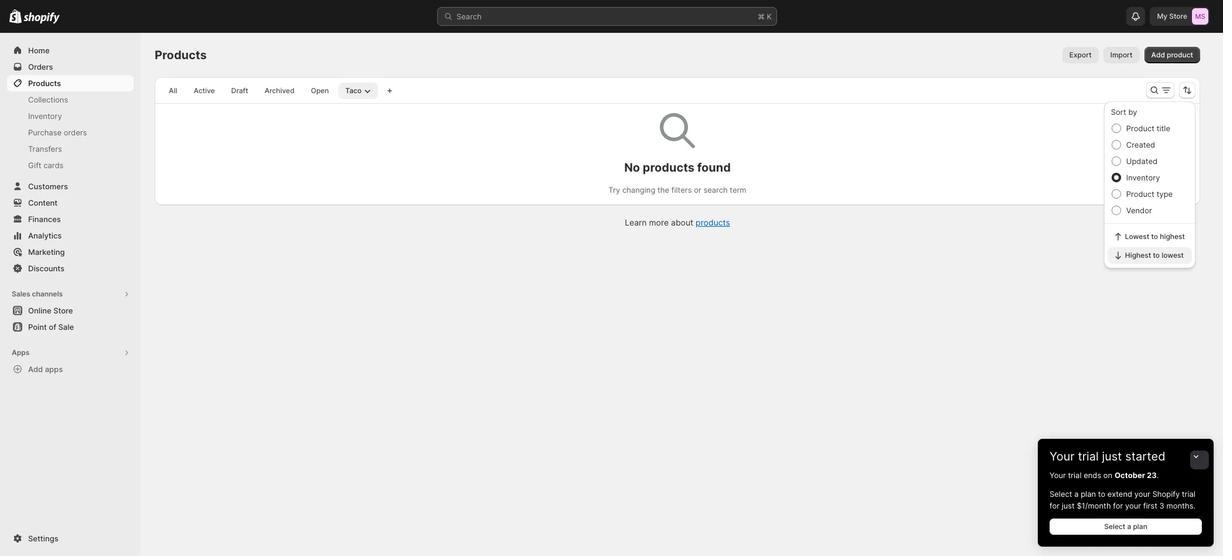 Task type: vqa. For each thing, say whether or not it's contained in the screenshot.
Search products TEXT BOX
no



Task type: describe. For each thing, give the bounding box(es) containing it.
draft
[[231, 86, 248, 95]]

my
[[1157, 12, 1168, 21]]

settings link
[[7, 530, 134, 547]]

lowest to highest button
[[1108, 229, 1192, 245]]

taco button
[[338, 83, 378, 99]]

draft link
[[224, 83, 255, 99]]

first
[[1143, 501, 1158, 511]]

by
[[1129, 107, 1137, 117]]

found
[[697, 161, 731, 175]]

about
[[671, 217, 693, 227]]

collections
[[28, 95, 68, 104]]

product for product title
[[1126, 124, 1155, 133]]

1 vertical spatial inventory
[[1126, 173, 1160, 182]]

just inside dropdown button
[[1102, 450, 1122, 464]]

store for my store
[[1169, 12, 1188, 21]]

open link
[[304, 83, 336, 99]]

online store link
[[7, 302, 134, 319]]

export button
[[1062, 47, 1099, 63]]

archived link
[[258, 83, 302, 99]]

shopify image
[[24, 12, 60, 24]]

vendor
[[1126, 206, 1152, 215]]

content link
[[7, 195, 134, 211]]

transfers link
[[7, 141, 134, 157]]

or
[[694, 185, 701, 195]]

add apps
[[28, 365, 63, 374]]

learn more about products
[[625, 217, 730, 227]]

apps button
[[7, 345, 134, 361]]

purchase orders
[[28, 128, 87, 137]]

product title
[[1126, 124, 1171, 133]]

started
[[1125, 450, 1166, 464]]

finances link
[[7, 211, 134, 227]]

active link
[[187, 83, 222, 99]]

search
[[704, 185, 728, 195]]

orders
[[64, 128, 87, 137]]

type
[[1157, 189, 1173, 199]]

customers link
[[7, 178, 134, 195]]

no products found
[[624, 161, 731, 175]]

term
[[730, 185, 747, 195]]

add for add product
[[1152, 50, 1165, 59]]

home
[[28, 46, 50, 55]]

add product
[[1152, 50, 1193, 59]]

sales
[[12, 290, 30, 298]]

k
[[767, 12, 772, 21]]

product for product type
[[1126, 189, 1155, 199]]

to inside select a plan to extend your shopify trial for just $1/month for your first 3 months.
[[1098, 489, 1106, 499]]

select for select a plan to extend your shopify trial for just $1/month for your first 3 months.
[[1050, 489, 1072, 499]]

october
[[1115, 471, 1145, 480]]

filters
[[672, 185, 692, 195]]

marketing
[[28, 247, 65, 257]]

customers
[[28, 182, 68, 191]]

add product link
[[1144, 47, 1200, 63]]

trial for ends
[[1068, 471, 1082, 480]]

select a plan to extend your shopify trial for just $1/month for your first 3 months.
[[1050, 489, 1196, 511]]

3
[[1160, 501, 1165, 511]]

a for select a plan
[[1127, 522, 1131, 531]]

try
[[609, 185, 620, 195]]

highest to lowest button
[[1108, 247, 1192, 264]]

collections link
[[7, 91, 134, 108]]

sale
[[58, 322, 74, 332]]

updated
[[1126, 156, 1158, 166]]

the
[[658, 185, 669, 195]]

search
[[457, 12, 482, 21]]

analytics link
[[7, 227, 134, 244]]

select for select a plan
[[1104, 522, 1126, 531]]

$1/month
[[1077, 501, 1111, 511]]

to for lowest
[[1151, 232, 1158, 241]]

your trial just started element
[[1038, 469, 1214, 547]]

purchase
[[28, 128, 62, 137]]

select a plan link
[[1050, 519, 1202, 535]]

products link
[[7, 75, 134, 91]]

finances
[[28, 215, 61, 224]]

export
[[1070, 50, 1092, 59]]

product type
[[1126, 189, 1173, 199]]

my store image
[[1192, 8, 1209, 25]]

sales channels button
[[7, 286, 134, 302]]

gift cards
[[28, 161, 63, 170]]

extend
[[1108, 489, 1132, 499]]

of
[[49, 322, 56, 332]]

online store button
[[0, 302, 141, 319]]

point of sale button
[[0, 319, 141, 335]]

more
[[649, 217, 669, 227]]

try changing the filters or search term
[[609, 185, 747, 195]]

shopify image
[[9, 9, 22, 23]]

23
[[1147, 471, 1157, 480]]



Task type: locate. For each thing, give the bounding box(es) containing it.
import button
[[1103, 47, 1140, 63]]

your
[[1135, 489, 1151, 499], [1125, 501, 1141, 511]]

trial inside select a plan to extend your shopify trial for just $1/month for your first 3 months.
[[1182, 489, 1196, 499]]

content
[[28, 198, 58, 207]]

point of sale link
[[7, 319, 134, 335]]

settings
[[28, 534, 58, 543]]

products
[[155, 48, 207, 62], [28, 79, 61, 88]]

0 horizontal spatial add
[[28, 365, 43, 374]]

⌘
[[758, 12, 765, 21]]

0 vertical spatial add
[[1152, 50, 1165, 59]]

point of sale
[[28, 322, 74, 332]]

select down select a plan to extend your shopify trial for just $1/month for your first 3 months.
[[1104, 522, 1126, 531]]

to inside highest to lowest button
[[1153, 251, 1160, 260]]

discounts link
[[7, 260, 134, 277]]

plan down first
[[1133, 522, 1148, 531]]

import
[[1111, 50, 1133, 59]]

1 vertical spatial products
[[696, 217, 730, 227]]

0 vertical spatial trial
[[1078, 450, 1099, 464]]

my store
[[1157, 12, 1188, 21]]

no
[[624, 161, 640, 175]]

1 horizontal spatial inventory
[[1126, 173, 1160, 182]]

product up created at the top right of the page
[[1126, 124, 1155, 133]]

lowest to highest
[[1125, 232, 1185, 241]]

inventory down updated
[[1126, 173, 1160, 182]]

archived
[[265, 86, 294, 95]]

to inside lowest to highest button
[[1151, 232, 1158, 241]]

sort
[[1111, 107, 1126, 117]]

0 vertical spatial to
[[1151, 232, 1158, 241]]

online store
[[28, 306, 73, 315]]

1 horizontal spatial store
[[1169, 12, 1188, 21]]

your left first
[[1125, 501, 1141, 511]]

tab list containing all
[[159, 82, 380, 99]]

1 product from the top
[[1126, 124, 1155, 133]]

learn
[[625, 217, 647, 227]]

1 vertical spatial to
[[1153, 251, 1160, 260]]

0 horizontal spatial for
[[1050, 501, 1060, 511]]

just up on
[[1102, 450, 1122, 464]]

marketing link
[[7, 244, 134, 260]]

on
[[1104, 471, 1113, 480]]

plan for select a plan to extend your shopify trial for just $1/month for your first 3 months.
[[1081, 489, 1096, 499]]

1 horizontal spatial select
[[1104, 522, 1126, 531]]

just inside select a plan to extend your shopify trial for just $1/month for your first 3 months.
[[1062, 501, 1075, 511]]

0 vertical spatial plan
[[1081, 489, 1096, 499]]

1 horizontal spatial for
[[1113, 501, 1123, 511]]

store
[[1169, 12, 1188, 21], [53, 306, 73, 315]]

add inside button
[[28, 365, 43, 374]]

transfers
[[28, 144, 62, 154]]

taco
[[345, 86, 362, 95]]

channels
[[32, 290, 63, 298]]

products
[[643, 161, 695, 175], [696, 217, 730, 227]]

trial for just
[[1078, 450, 1099, 464]]

1 vertical spatial store
[[53, 306, 73, 315]]

apps
[[12, 348, 29, 357]]

trial up months.
[[1182, 489, 1196, 499]]

select down your trial ends on october 23 .
[[1050, 489, 1072, 499]]

1 vertical spatial your
[[1050, 471, 1066, 480]]

1 vertical spatial add
[[28, 365, 43, 374]]

orders
[[28, 62, 53, 72]]

select
[[1050, 489, 1072, 499], [1104, 522, 1126, 531]]

empty search results image
[[660, 113, 695, 148]]

1 for from the left
[[1050, 501, 1060, 511]]

add left product
[[1152, 50, 1165, 59]]

add
[[1152, 50, 1165, 59], [28, 365, 43, 374]]

products up all
[[155, 48, 207, 62]]

1 vertical spatial a
[[1127, 522, 1131, 531]]

1 horizontal spatial plan
[[1133, 522, 1148, 531]]

products up collections on the top left of page
[[28, 79, 61, 88]]

1 horizontal spatial products
[[696, 217, 730, 227]]

tab list
[[159, 82, 380, 99]]

trial inside your trial just started dropdown button
[[1078, 450, 1099, 464]]

0 horizontal spatial a
[[1074, 489, 1079, 499]]

trial left ends in the right of the page
[[1068, 471, 1082, 480]]

0 horizontal spatial products
[[643, 161, 695, 175]]

apps
[[45, 365, 63, 374]]

2 for from the left
[[1113, 501, 1123, 511]]

to up $1/month
[[1098, 489, 1106, 499]]

plan up $1/month
[[1081, 489, 1096, 499]]

plan for select a plan
[[1133, 522, 1148, 531]]

store up sale
[[53, 306, 73, 315]]

lowest
[[1162, 251, 1184, 260]]

to
[[1151, 232, 1158, 241], [1153, 251, 1160, 260], [1098, 489, 1106, 499]]

gift cards link
[[7, 157, 134, 173]]

0 vertical spatial product
[[1126, 124, 1155, 133]]

cards
[[44, 161, 63, 170]]

gift
[[28, 161, 41, 170]]

plan inside select a plan to extend your shopify trial for just $1/month for your first 3 months.
[[1081, 489, 1096, 499]]

0 horizontal spatial products
[[28, 79, 61, 88]]

0 horizontal spatial store
[[53, 306, 73, 315]]

inventory link
[[7, 108, 134, 124]]

just left $1/month
[[1062, 501, 1075, 511]]

2 product from the top
[[1126, 189, 1155, 199]]

a inside select a plan to extend your shopify trial for just $1/month for your first 3 months.
[[1074, 489, 1079, 499]]

1 your from the top
[[1050, 450, 1075, 464]]

open
[[311, 86, 329, 95]]

to for highest
[[1153, 251, 1160, 260]]

add for add apps
[[28, 365, 43, 374]]

1 vertical spatial just
[[1062, 501, 1075, 511]]

orders link
[[7, 59, 134, 75]]

your for your trial ends on october 23 .
[[1050, 471, 1066, 480]]

all link
[[162, 83, 184, 99]]

your inside dropdown button
[[1050, 450, 1075, 464]]

your for your trial just started
[[1050, 450, 1075, 464]]

0 horizontal spatial just
[[1062, 501, 1075, 511]]

to left the 'lowest'
[[1153, 251, 1160, 260]]

store right my
[[1169, 12, 1188, 21]]

1 vertical spatial product
[[1126, 189, 1155, 199]]

0 horizontal spatial select
[[1050, 489, 1072, 499]]

0 vertical spatial your
[[1135, 489, 1151, 499]]

sort by
[[1111, 107, 1137, 117]]

created
[[1126, 140, 1155, 149]]

a for select a plan to extend your shopify trial for just $1/month for your first 3 months.
[[1074, 489, 1079, 499]]

products link
[[696, 217, 730, 227]]

select inside select a plan to extend your shopify trial for just $1/month for your first 3 months.
[[1050, 489, 1072, 499]]

your trial ends on october 23 .
[[1050, 471, 1159, 480]]

1 horizontal spatial products
[[155, 48, 207, 62]]

lowest
[[1125, 232, 1150, 241]]

1 vertical spatial your
[[1125, 501, 1141, 511]]

highest to lowest
[[1125, 251, 1184, 260]]

0 vertical spatial select
[[1050, 489, 1072, 499]]

inventory
[[28, 111, 62, 121], [1126, 173, 1160, 182]]

1 vertical spatial select
[[1104, 522, 1126, 531]]

discounts
[[28, 264, 64, 273]]

1 horizontal spatial just
[[1102, 450, 1122, 464]]

trial
[[1078, 450, 1099, 464], [1068, 471, 1082, 480], [1182, 489, 1196, 499]]

analytics
[[28, 231, 62, 240]]

inventory up purchase
[[28, 111, 62, 121]]

add left the apps
[[28, 365, 43, 374]]

highest
[[1125, 251, 1151, 260]]

your left ends in the right of the page
[[1050, 471, 1066, 480]]

1 vertical spatial trial
[[1068, 471, 1082, 480]]

active
[[194, 86, 215, 95]]

for
[[1050, 501, 1060, 511], [1113, 501, 1123, 511]]

your up your trial ends on october 23 .
[[1050, 450, 1075, 464]]

a up $1/month
[[1074, 489, 1079, 499]]

0 vertical spatial just
[[1102, 450, 1122, 464]]

2 your from the top
[[1050, 471, 1066, 480]]

trial up ends in the right of the page
[[1078, 450, 1099, 464]]

select a plan
[[1104, 522, 1148, 531]]

ends
[[1084, 471, 1101, 480]]

purchase orders link
[[7, 124, 134, 141]]

for down the extend
[[1113, 501, 1123, 511]]

shopify
[[1153, 489, 1180, 499]]

store inside button
[[53, 306, 73, 315]]

a down select a plan to extend your shopify trial for just $1/month for your first 3 months.
[[1127, 522, 1131, 531]]

for left $1/month
[[1050, 501, 1060, 511]]

0 horizontal spatial plan
[[1081, 489, 1096, 499]]

highest
[[1160, 232, 1185, 241]]

your
[[1050, 450, 1075, 464], [1050, 471, 1066, 480]]

2 vertical spatial to
[[1098, 489, 1106, 499]]

0 vertical spatial inventory
[[28, 111, 62, 121]]

2 vertical spatial trial
[[1182, 489, 1196, 499]]

0 vertical spatial store
[[1169, 12, 1188, 21]]

1 vertical spatial plan
[[1133, 522, 1148, 531]]

to right the lowest
[[1151, 232, 1158, 241]]

products right about
[[696, 217, 730, 227]]

months.
[[1167, 501, 1196, 511]]

1 horizontal spatial a
[[1127, 522, 1131, 531]]

your up first
[[1135, 489, 1151, 499]]

products up the
[[643, 161, 695, 175]]

⌘ k
[[758, 12, 772, 21]]

1 horizontal spatial add
[[1152, 50, 1165, 59]]

sales channels
[[12, 290, 63, 298]]

product
[[1167, 50, 1193, 59]]

0 vertical spatial your
[[1050, 450, 1075, 464]]

1 vertical spatial products
[[28, 79, 61, 88]]

store for online store
[[53, 306, 73, 315]]

product up vendor
[[1126, 189, 1155, 199]]

home link
[[7, 42, 134, 59]]

all
[[169, 86, 177, 95]]

0 vertical spatial products
[[155, 48, 207, 62]]

0 vertical spatial products
[[643, 161, 695, 175]]

0 horizontal spatial inventory
[[28, 111, 62, 121]]

0 vertical spatial a
[[1074, 489, 1079, 499]]

product
[[1126, 124, 1155, 133], [1126, 189, 1155, 199]]



